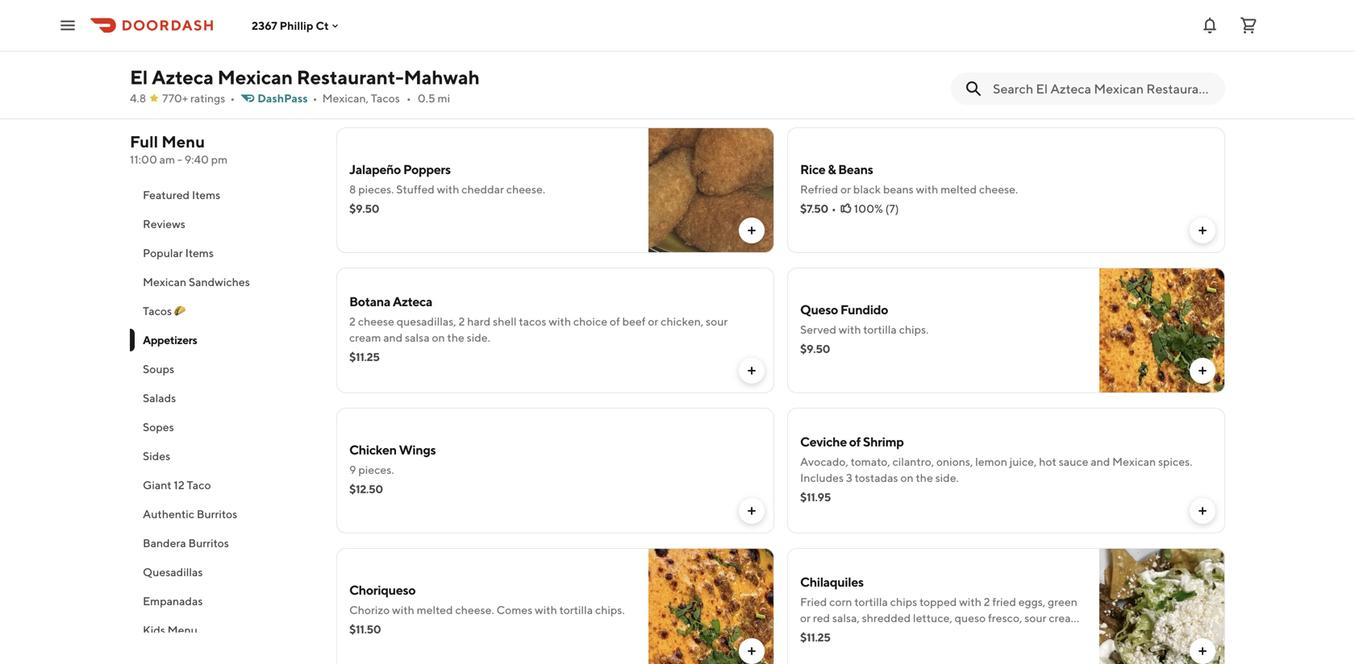 Task type: vqa. For each thing, say whether or not it's contained in the screenshot.


Task type: locate. For each thing, give the bounding box(es) containing it.
mexican inside 3 pieces. crispy corn tortillas topped with refried beans, shredded lettuce, pico de gallo, avocado and mexican cheese.
[[1030, 50, 1074, 64]]

mexican inside ceviche of shrimp avocado, tomato, cilantro, onions, lemon juice, hot sauce and mexican spices. includes 3 tostadas on the side. $11.95
[[1113, 456, 1156, 469]]

mexican sandwiches button
[[130, 268, 317, 297]]

or inside botana azteca 2 cheese quesadillas, 2 hard shell tacos with choice of beef or chicken, sour cream and salsa on the side. $11.25
[[648, 315, 659, 328]]

burritos for bandera burritos
[[188, 537, 229, 550]]

1 horizontal spatial the
[[916, 472, 933, 485]]

(7)
[[886, 202, 899, 215]]

770+
[[162, 92, 188, 105]]

100% down topped with pico de gallo.
[[409, 62, 438, 75]]

items
[[192, 188, 221, 202], [185, 247, 214, 260]]

0 horizontal spatial chips.
[[595, 604, 625, 617]]

botana azteca 2 cheese quesadillas, 2 hard shell tacos with choice of beef or chicken, sour cream and salsa on the side. $11.25
[[349, 294, 728, 364]]

0 vertical spatial of
[[610, 315, 620, 328]]

fried
[[993, 596, 1017, 609]]

of left beef
[[610, 315, 620, 328]]

side. down onions,
[[936, 472, 959, 485]]

el
[[130, 66, 148, 89]]

2 up cream
[[349, 315, 356, 328]]

2 vertical spatial or
[[801, 612, 811, 625]]

2 left fried
[[984, 596, 991, 609]]

tacos left 🌮
[[143, 305, 172, 318]]

1 horizontal spatial 3
[[846, 472, 853, 485]]

pieces. inside chicken wings 9 pieces. $12.50
[[359, 464, 394, 477]]

1 vertical spatial pieces.
[[358, 183, 394, 196]]

with right topped
[[391, 42, 413, 56]]

shredded up onions.
[[862, 612, 911, 625]]

on inside ceviche of shrimp avocado, tomato, cilantro, onions, lemon juice, hot sauce and mexican spices. includes 3 tostadas on the side. $11.95
[[901, 472, 914, 485]]

1 horizontal spatial $9.50
[[801, 343, 830, 356]]

1 vertical spatial chips.
[[595, 604, 625, 617]]

1 vertical spatial shredded
[[862, 612, 911, 625]]

melted right chorizo at the left bottom of the page
[[417, 604, 453, 617]]

azteca up 'quesadillas,'
[[393, 294, 433, 309]]

cheese. inside jalapeño poppers 8 pieces. stuffed with cheddar cheese. $9.50
[[506, 183, 546, 196]]

lettuce,
[[852, 50, 891, 64], [913, 612, 953, 625]]

topped up avocado
[[948, 34, 985, 48]]

0 vertical spatial burritos
[[197, 508, 237, 521]]

menu inside full menu 11:00 am - 9:40 pm
[[162, 132, 205, 151]]

0 horizontal spatial tacos
[[143, 305, 172, 318]]

open menu image
[[58, 16, 77, 35]]

1 horizontal spatial pico
[[893, 50, 915, 64]]

lemon
[[976, 456, 1008, 469]]

with down poppers
[[437, 183, 459, 196]]

and down salsa,
[[842, 628, 861, 642]]

add item to cart image for chilaquiles
[[1197, 646, 1210, 658]]

with right beans
[[916, 183, 939, 196]]

cheese. inside rice & beans refried or black beans with melted cheese.
[[980, 183, 1019, 196]]

de up (10)
[[440, 42, 453, 56]]

pico down tortillas
[[893, 50, 915, 64]]

shredded inside 3 pieces. crispy corn tortillas topped with refried beans, shredded lettuce, pico de gallo, avocado and mexican cheese.
[[801, 50, 849, 64]]

2
[[349, 315, 356, 328], [459, 315, 465, 328], [984, 596, 991, 609]]

0 horizontal spatial melted
[[417, 604, 453, 617]]

1 vertical spatial $11.25
[[801, 631, 831, 645]]

1 horizontal spatial lettuce,
[[913, 612, 953, 625]]

burritos
[[197, 508, 237, 521], [188, 537, 229, 550]]

on down cilantro,
[[901, 472, 914, 485]]

pm
[[211, 153, 228, 166]]

with inside rice & beans refried or black beans with melted cheese.
[[916, 183, 939, 196]]

of
[[610, 315, 620, 328], [849, 435, 861, 450]]

lettuce, inside chilaquiles fried corn tortilla chips topped with 2 fried eggs, green or red salsa, shredded lettuce, queso fresco, sour cream, cilantro and onions. add meat for an additional charge.
[[913, 612, 953, 625]]

$9.50 down "8"
[[349, 202, 379, 215]]

tacos
[[371, 92, 400, 105], [143, 305, 172, 318]]

restaurant-
[[297, 66, 404, 89]]

0 vertical spatial the
[[447, 331, 465, 345]]

0 vertical spatial 100%
[[409, 62, 438, 75]]

salsa,
[[833, 612, 860, 625]]

azteca inside botana azteca 2 cheese quesadillas, 2 hard shell tacos with choice of beef or chicken, sour cream and salsa on the side. $11.25
[[393, 294, 433, 309]]

azteca up 770+
[[152, 66, 214, 89]]

melted
[[941, 183, 977, 196], [417, 604, 453, 617]]

1 horizontal spatial sour
[[1025, 612, 1047, 625]]

0 horizontal spatial corn
[[830, 596, 853, 609]]

sour right chicken,
[[706, 315, 728, 328]]

topped for 3
[[948, 34, 985, 48]]

items for popular items
[[185, 247, 214, 260]]

1 horizontal spatial 100%
[[854, 202, 883, 215]]

1 horizontal spatial side.
[[936, 472, 959, 485]]

chorizo
[[349, 604, 390, 617]]

mexican down beans,
[[1030, 50, 1074, 64]]

bandera burritos button
[[130, 529, 317, 558]]

0 horizontal spatial lettuce,
[[852, 50, 891, 64]]

$10.95
[[349, 62, 384, 75]]

topped for chilaquiles
[[920, 596, 957, 609]]

the down 'quesadillas,'
[[447, 331, 465, 345]]

1 vertical spatial melted
[[417, 604, 453, 617]]

bandera burritos
[[143, 537, 229, 550]]

1 vertical spatial corn
[[830, 596, 853, 609]]

cheese. inside choriqueso chorizo with melted cheese. comes with tortilla chips. $11.50
[[455, 604, 494, 617]]

with up avocado
[[988, 34, 1010, 48]]

• right $10.95
[[387, 62, 392, 75]]

corn inside chilaquiles fried corn tortilla chips topped with 2 fried eggs, green or red salsa, shredded lettuce, queso fresco, sour cream, cilantro and onions. add meat for an additional charge.
[[830, 596, 853, 609]]

tacos inside button
[[143, 305, 172, 318]]

tortilla down fundido
[[864, 323, 897, 337]]

beans
[[839, 162, 874, 177]]

1 vertical spatial lettuce,
[[913, 612, 953, 625]]

jalapeño
[[349, 162, 401, 177]]

0 vertical spatial menu
[[162, 132, 205, 151]]

tomato,
[[851, 456, 891, 469]]

0 horizontal spatial or
[[648, 315, 659, 328]]

includes
[[801, 472, 844, 485]]

0 vertical spatial corn
[[882, 34, 905, 48]]

pico up 100% (10) in the left of the page
[[415, 42, 437, 56]]

$9.50 down served at the right of page
[[801, 343, 830, 356]]

kids
[[143, 624, 165, 637]]

mahwah
[[404, 66, 480, 89]]

topped
[[349, 42, 389, 56]]

pieces. inside jalapeño poppers 8 pieces. stuffed with cheddar cheese. $9.50
[[358, 183, 394, 196]]

0 vertical spatial melted
[[941, 183, 977, 196]]

mexican up tacos 🌮
[[143, 276, 187, 289]]

an
[[972, 628, 984, 642]]

1 horizontal spatial on
[[901, 472, 914, 485]]

0 vertical spatial pieces.
[[809, 34, 845, 48]]

items up mexican sandwiches
[[185, 247, 214, 260]]

empanadas button
[[130, 587, 317, 617]]

• right ratings
[[230, 92, 235, 105]]

$11.25 down cream
[[349, 351, 380, 364]]

lettuce, up meat
[[913, 612, 953, 625]]

with
[[988, 34, 1010, 48], [391, 42, 413, 56], [437, 183, 459, 196], [916, 183, 939, 196], [549, 315, 571, 328], [839, 323, 861, 337], [960, 596, 982, 609], [392, 604, 415, 617], [535, 604, 557, 617]]

1 vertical spatial 3
[[846, 472, 853, 485]]

authentic burritos
[[143, 508, 237, 521]]

side. down hard at the top left of the page
[[467, 331, 490, 345]]

1 vertical spatial 100%
[[854, 202, 883, 215]]

azteca for el
[[152, 66, 214, 89]]

1 vertical spatial menu
[[168, 624, 198, 637]]

0 horizontal spatial azteca
[[152, 66, 214, 89]]

0 horizontal spatial of
[[610, 315, 620, 328]]

salads button
[[130, 384, 317, 413]]

🌮
[[174, 305, 186, 318]]

0 vertical spatial 3
[[801, 34, 807, 48]]

botana
[[349, 294, 391, 309]]

0 horizontal spatial shredded
[[801, 50, 849, 64]]

melted right beans
[[941, 183, 977, 196]]

0.5
[[418, 92, 436, 105]]

add item to cart image
[[746, 365, 759, 378], [1197, 365, 1210, 378], [1197, 505, 1210, 518], [746, 646, 759, 658], [1197, 646, 1210, 658]]

mexican left spices.
[[1113, 456, 1156, 469]]

2 horizontal spatial or
[[841, 183, 851, 196]]

corn up salsa,
[[830, 596, 853, 609]]

menu right kids
[[168, 624, 198, 637]]

0 vertical spatial topped
[[948, 34, 985, 48]]

ratings
[[190, 92, 225, 105]]

the
[[447, 331, 465, 345], [916, 472, 933, 485]]

melted inside choriqueso chorizo with melted cheese. comes with tortilla chips. $11.50
[[417, 604, 453, 617]]

1 vertical spatial azteca
[[393, 294, 433, 309]]

1 horizontal spatial 2
[[459, 315, 465, 328]]

$9.50 inside jalapeño poppers 8 pieces. stuffed with cheddar cheese. $9.50
[[349, 202, 379, 215]]

cilantro
[[801, 628, 839, 642]]

de down tortillas
[[918, 50, 931, 64]]

shredded down crispy
[[801, 50, 849, 64]]

0 horizontal spatial sour
[[706, 315, 728, 328]]

tacos down the $10.95 •
[[371, 92, 400, 105]]

pieces. down jalapeño
[[358, 183, 394, 196]]

0 horizontal spatial side.
[[467, 331, 490, 345]]

menu inside kids menu button
[[168, 624, 198, 637]]

$11.25 down red on the bottom
[[801, 631, 831, 645]]

giant
[[143, 479, 172, 492]]

or left black
[[841, 183, 851, 196]]

0 horizontal spatial 3
[[801, 34, 807, 48]]

queso fundido served with tortilla chips. $9.50
[[801, 302, 929, 356]]

refried
[[801, 183, 839, 196]]

tortilla up salsa,
[[855, 596, 888, 609]]

sour down eggs,
[[1025, 612, 1047, 625]]

and down refried
[[1009, 50, 1028, 64]]

pico inside 3 pieces. crispy corn tortillas topped with refried beans, shredded lettuce, pico de gallo, avocado and mexican cheese.
[[893, 50, 915, 64]]

and right sauce
[[1091, 456, 1111, 469]]

• right $7.50
[[832, 202, 837, 215]]

soups
[[143, 363, 174, 376]]

1 horizontal spatial corn
[[882, 34, 905, 48]]

1 vertical spatial $9.50
[[801, 343, 830, 356]]

of inside botana azteca 2 cheese quesadillas, 2 hard shell tacos with choice of beef or chicken, sour cream and salsa on the side. $11.25
[[610, 315, 620, 328]]

authentic burritos button
[[130, 500, 317, 529]]

0 vertical spatial or
[[841, 183, 851, 196]]

1 horizontal spatial of
[[849, 435, 861, 450]]

1 horizontal spatial chips.
[[899, 323, 929, 337]]

featured items button
[[130, 181, 317, 210]]

cheddar
[[462, 183, 504, 196]]

1 vertical spatial of
[[849, 435, 861, 450]]

quesadillas
[[143, 566, 203, 579]]

chicken wings 9 pieces. $12.50
[[349, 443, 436, 496]]

pieces. left crispy
[[809, 34, 845, 48]]

jalapeño poppers 8 pieces. stuffed with cheddar cheese. $9.50
[[349, 162, 546, 215]]

tortilla right comes
[[560, 604, 593, 617]]

tortillas
[[907, 34, 946, 48]]

0 vertical spatial side.
[[467, 331, 490, 345]]

shell
[[493, 315, 517, 328]]

corn
[[882, 34, 905, 48], [830, 596, 853, 609]]

• for dashpass •
[[313, 92, 318, 105]]

and down cheese
[[383, 331, 403, 345]]

the down cilantro,
[[916, 472, 933, 485]]

0 vertical spatial azteca
[[152, 66, 214, 89]]

choice
[[574, 315, 608, 328]]

queso
[[955, 612, 986, 625]]

topped inside 3 pieces. crispy corn tortillas topped with refried beans, shredded lettuce, pico de gallo, avocado and mexican cheese.
[[948, 34, 985, 48]]

gallo.
[[455, 42, 483, 56]]

salsa
[[405, 331, 430, 345]]

sandwiches
[[189, 276, 250, 289]]

of up 'tomato,'
[[849, 435, 861, 450]]

1 horizontal spatial de
[[918, 50, 931, 64]]

2 horizontal spatial 2
[[984, 596, 991, 609]]

0 horizontal spatial the
[[447, 331, 465, 345]]

shredded
[[801, 50, 849, 64], [862, 612, 911, 625]]

pieces. inside 3 pieces. crispy corn tortillas topped with refried beans, shredded lettuce, pico de gallo, avocado and mexican cheese.
[[809, 34, 845, 48]]

0 vertical spatial items
[[192, 188, 221, 202]]

1 vertical spatial or
[[648, 315, 659, 328]]

sides button
[[130, 442, 317, 471]]

charge.
[[1040, 628, 1078, 642]]

salads
[[143, 392, 176, 405]]

corn right crispy
[[882, 34, 905, 48]]

with right tacos
[[549, 315, 571, 328]]

topped up meat
[[920, 596, 957, 609]]

pieces. for wings
[[359, 464, 394, 477]]

mexican up dashpass
[[218, 66, 293, 89]]

9
[[349, 464, 356, 477]]

1 horizontal spatial melted
[[941, 183, 977, 196]]

• down el azteca mexican restaurant-mahwah
[[313, 92, 318, 105]]

0 vertical spatial $11.25
[[349, 351, 380, 364]]

tortilla inside queso fundido served with tortilla chips. $9.50
[[864, 323, 897, 337]]

1 horizontal spatial or
[[801, 612, 811, 625]]

1 vertical spatial on
[[901, 472, 914, 485]]

quesadillas,
[[397, 315, 456, 328]]

&
[[828, 162, 836, 177]]

melted inside rice & beans refried or black beans with melted cheese.
[[941, 183, 977, 196]]

pieces. down chicken
[[359, 464, 394, 477]]

with up queso
[[960, 596, 982, 609]]

2 left hard at the top left of the page
[[459, 315, 465, 328]]

topped inside chilaquiles fried corn tortilla chips topped with 2 fried eggs, green or red salsa, shredded lettuce, queso fresco, sour cream, cilantro and onions. add meat for an additional charge.
[[920, 596, 957, 609]]

0 vertical spatial shredded
[[801, 50, 849, 64]]

sour inside chilaquiles fried corn tortilla chips topped with 2 fried eggs, green or red salsa, shredded lettuce, queso fresco, sour cream, cilantro and onions. add meat for an additional charge.
[[1025, 612, 1047, 625]]

queso fundido image
[[1100, 268, 1226, 394]]

3 left crispy
[[801, 34, 807, 48]]

items up reviews button
[[192, 188, 221, 202]]

cream
[[349, 331, 381, 345]]

0 horizontal spatial $11.25
[[349, 351, 380, 364]]

1 vertical spatial side.
[[936, 472, 959, 485]]

or left red on the bottom
[[801, 612, 811, 625]]

on
[[432, 331, 445, 345], [901, 472, 914, 485]]

with inside botana azteca 2 cheese quesadillas, 2 hard shell tacos with choice of beef or chicken, sour cream and salsa on the side. $11.25
[[549, 315, 571, 328]]

giant 12 taco button
[[130, 471, 317, 500]]

1 vertical spatial sour
[[1025, 612, 1047, 625]]

$9.50 inside queso fundido served with tortilla chips. $9.50
[[801, 343, 830, 356]]

lettuce, inside 3 pieces. crispy corn tortillas topped with refried beans, shredded lettuce, pico de gallo, avocado and mexican cheese.
[[852, 50, 891, 64]]

2 vertical spatial pieces.
[[359, 464, 394, 477]]

100% down black
[[854, 202, 883, 215]]

add item to cart image
[[1197, 84, 1210, 97], [746, 224, 759, 237], [1197, 224, 1210, 237], [746, 505, 759, 518]]

1 horizontal spatial azteca
[[393, 294, 433, 309]]

avocado
[[963, 50, 1006, 64]]

rice
[[801, 162, 826, 177]]

chilaquiles image
[[1100, 549, 1226, 665]]

with inside queso fundido served with tortilla chips. $9.50
[[839, 323, 861, 337]]

with down fundido
[[839, 323, 861, 337]]

1 vertical spatial tacos
[[143, 305, 172, 318]]

12
[[174, 479, 185, 492]]

for
[[955, 628, 969, 642]]

pork belly with chicharron image
[[649, 0, 775, 113]]

or right beef
[[648, 315, 659, 328]]

0 horizontal spatial 100%
[[409, 62, 438, 75]]

1 vertical spatial items
[[185, 247, 214, 260]]

on down 'quesadillas,'
[[432, 331, 445, 345]]

with inside 3 pieces. crispy corn tortillas topped with refried beans, shredded lettuce, pico de gallo, avocado and mexican cheese.
[[988, 34, 1010, 48]]

menu up -
[[162, 132, 205, 151]]

100% (10)
[[409, 62, 461, 75]]

eggs,
[[1019, 596, 1046, 609]]

side. inside botana azteca 2 cheese quesadillas, 2 hard shell tacos with choice of beef or chicken, sour cream and salsa on the side. $11.25
[[467, 331, 490, 345]]

1 vertical spatial topped
[[920, 596, 957, 609]]

3 down 'tomato,'
[[846, 472, 853, 485]]

0 vertical spatial sour
[[706, 315, 728, 328]]

or inside rice & beans refried or black beans with melted cheese.
[[841, 183, 851, 196]]

burritos down authentic burritos button
[[188, 537, 229, 550]]

0 horizontal spatial on
[[432, 331, 445, 345]]

bandera
[[143, 537, 186, 550]]

1 vertical spatial burritos
[[188, 537, 229, 550]]

ct
[[316, 19, 329, 32]]

0 vertical spatial lettuce,
[[852, 50, 891, 64]]

0 vertical spatial $9.50
[[349, 202, 379, 215]]

menu for kids
[[168, 624, 198, 637]]

0 horizontal spatial $9.50
[[349, 202, 379, 215]]

tostadas
[[855, 472, 899, 485]]

0 vertical spatial chips.
[[899, 323, 929, 337]]

1 vertical spatial the
[[916, 472, 933, 485]]

4.8
[[130, 92, 146, 105]]

burritos for authentic burritos
[[197, 508, 237, 521]]

lettuce, down crispy
[[852, 50, 891, 64]]

1 horizontal spatial tacos
[[371, 92, 400, 105]]

onions,
[[937, 456, 973, 469]]

burritos down the giant 12 taco 'button'
[[197, 508, 237, 521]]

0 vertical spatial on
[[432, 331, 445, 345]]

1 horizontal spatial shredded
[[862, 612, 911, 625]]



Task type: describe. For each thing, give the bounding box(es) containing it.
with inside jalapeño poppers 8 pieces. stuffed with cheddar cheese. $9.50
[[437, 183, 459, 196]]

choriqueso image
[[649, 549, 775, 665]]

gallo,
[[933, 50, 961, 64]]

$11.25 inside botana azteca 2 cheese quesadillas, 2 hard shell tacos with choice of beef or chicken, sour cream and salsa on the side. $11.25
[[349, 351, 380, 364]]

sopes
[[143, 421, 174, 434]]

popular items button
[[130, 239, 317, 268]]

with down choriqueso
[[392, 604, 415, 617]]

0 horizontal spatial 2
[[349, 315, 356, 328]]

3 inside ceviche of shrimp avocado, tomato, cilantro, onions, lemon juice, hot sauce and mexican spices. includes 3 tostadas on the side. $11.95
[[846, 472, 853, 485]]

authentic
[[143, 508, 195, 521]]

dashpass •
[[258, 92, 318, 105]]

azteca for botana
[[393, 294, 433, 309]]

notification bell image
[[1201, 16, 1220, 35]]

1 horizontal spatial $11.25
[[801, 631, 831, 645]]

fresco,
[[988, 612, 1023, 625]]

corn inside 3 pieces. crispy corn tortillas topped with refried beans, shredded lettuce, pico de gallo, avocado and mexican cheese.
[[882, 34, 905, 48]]

cilantro,
[[893, 456, 935, 469]]

reviews
[[143, 217, 185, 231]]

mexican sandwiches
[[143, 276, 250, 289]]

tortilla inside choriqueso chorizo with melted cheese. comes with tortilla chips. $11.50
[[560, 604, 593, 617]]

2367 phillip ct
[[252, 19, 329, 32]]

cream,
[[1049, 612, 1084, 625]]

rice & beans refried or black beans with melted cheese.
[[801, 162, 1019, 196]]

spices.
[[1159, 456, 1193, 469]]

100% for 100% (7)
[[854, 202, 883, 215]]

sauce
[[1059, 456, 1089, 469]]

comes
[[497, 604, 533, 617]]

tacos 🌮 button
[[130, 297, 317, 326]]

770+ ratings •
[[162, 92, 235, 105]]

the inside ceviche of shrimp avocado, tomato, cilantro, onions, lemon juice, hot sauce and mexican spices. includes 3 tostadas on the side. $11.95
[[916, 472, 933, 485]]

• for $10.95 •
[[387, 62, 392, 75]]

tortilla inside chilaquiles fried corn tortilla chips topped with 2 fried eggs, green or red salsa, shredded lettuce, queso fresco, sour cream, cilantro and onions. add meat for an additional charge.
[[855, 596, 888, 609]]

• for $7.50 •
[[832, 202, 837, 215]]

and inside botana azteca 2 cheese quesadillas, 2 hard shell tacos with choice of beef or chicken, sour cream and salsa on the side. $11.25
[[383, 331, 403, 345]]

and inside chilaquiles fried corn tortilla chips topped with 2 fried eggs, green or red salsa, shredded lettuce, queso fresco, sour cream, cilantro and onions. add meat for an additional charge.
[[842, 628, 861, 642]]

full
[[130, 132, 158, 151]]

fundido
[[841, 302, 889, 318]]

items for featured items
[[192, 188, 221, 202]]

2 inside chilaquiles fried corn tortilla chips topped with 2 fried eggs, green or red salsa, shredded lettuce, queso fresco, sour cream, cilantro and onions. add meat for an additional charge.
[[984, 596, 991, 609]]

$7.50
[[801, 202, 829, 215]]

appetizers
[[143, 334, 197, 347]]

taco
[[187, 479, 211, 492]]

tacos 🌮
[[143, 305, 186, 318]]

chips. inside choriqueso chorizo with melted cheese. comes with tortilla chips. $11.50
[[595, 604, 625, 617]]

de inside 3 pieces. crispy corn tortillas topped with refried beans, shredded lettuce, pico de gallo, avocado and mexican cheese.
[[918, 50, 931, 64]]

Item Search search field
[[993, 80, 1213, 98]]

mexican, tacos • 0.5 mi
[[322, 92, 450, 105]]

(10)
[[441, 62, 461, 75]]

poppers
[[403, 162, 451, 177]]

add item to cart image for queso
[[1197, 365, 1210, 378]]

9:40
[[185, 153, 209, 166]]

0 vertical spatial tacos
[[371, 92, 400, 105]]

topped with pico de gallo.
[[349, 42, 483, 56]]

beans
[[883, 183, 914, 196]]

popular
[[143, 247, 183, 260]]

featured items
[[143, 188, 221, 202]]

0 items, open order cart image
[[1239, 16, 1259, 35]]

mexican,
[[322, 92, 369, 105]]

chips
[[891, 596, 918, 609]]

with inside chilaquiles fried corn tortilla chips topped with 2 fried eggs, green or red salsa, shredded lettuce, queso fresco, sour cream, cilantro and onions. add meat for an additional charge.
[[960, 596, 982, 609]]

kids menu button
[[130, 617, 317, 646]]

juice,
[[1010, 456, 1037, 469]]

chilaquiles fried corn tortilla chips topped with 2 fried eggs, green or red salsa, shredded lettuce, queso fresco, sour cream, cilantro and onions. add meat for an additional charge.
[[801, 575, 1084, 642]]

2367 phillip ct button
[[252, 19, 342, 32]]

on inside botana azteca 2 cheese quesadillas, 2 hard shell tacos with choice of beef or chicken, sour cream and salsa on the side. $11.25
[[432, 331, 445, 345]]

ceviche of shrimp avocado, tomato, cilantro, onions, lemon juice, hot sauce and mexican spices. includes 3 tostadas on the side. $11.95
[[801, 435, 1193, 504]]

of inside ceviche of shrimp avocado, tomato, cilantro, onions, lemon juice, hot sauce and mexican spices. includes 3 tostadas on the side. $11.95
[[849, 435, 861, 450]]

$11.50
[[349, 623, 381, 637]]

pieces. for poppers
[[358, 183, 394, 196]]

el azteca mexican restaurant-mahwah
[[130, 66, 480, 89]]

beef
[[623, 315, 646, 328]]

tostadas image
[[1100, 0, 1226, 113]]

$11.95
[[801, 491, 831, 504]]

the inside botana azteca 2 cheese quesadillas, 2 hard shell tacos with choice of beef or chicken, sour cream and salsa on the side. $11.25
[[447, 331, 465, 345]]

• left 0.5
[[407, 92, 411, 105]]

0 horizontal spatial de
[[440, 42, 453, 56]]

hot
[[1039, 456, 1057, 469]]

cheese. inside 3 pieces. crispy corn tortillas topped with refried beans, shredded lettuce, pico de gallo, avocado and mexican cheese.
[[801, 67, 840, 80]]

crispy
[[847, 34, 880, 48]]

chilaquiles
[[801, 575, 864, 590]]

add item to cart image for choriqueso
[[746, 646, 759, 658]]

3 inside 3 pieces. crispy corn tortillas topped with refried beans, shredded lettuce, pico de gallo, avocado and mexican cheese.
[[801, 34, 807, 48]]

2367
[[252, 19, 277, 32]]

green
[[1048, 596, 1078, 609]]

menu for full
[[162, 132, 205, 151]]

or inside chilaquiles fried corn tortilla chips topped with 2 fried eggs, green or red salsa, shredded lettuce, queso fresco, sour cream, cilantro and onions. add meat for an additional charge.
[[801, 612, 811, 625]]

8
[[349, 183, 356, 196]]

reviews button
[[130, 210, 317, 239]]

choriqueso
[[349, 583, 416, 598]]

and inside ceviche of shrimp avocado, tomato, cilantro, onions, lemon juice, hot sauce and mexican spices. includes 3 tostadas on the side. $11.95
[[1091, 456, 1111, 469]]

-
[[177, 153, 182, 166]]

sour inside botana azteca 2 cheese quesadillas, 2 hard shell tacos with choice of beef or chicken, sour cream and salsa on the side. $11.25
[[706, 315, 728, 328]]

dashpass
[[258, 92, 308, 105]]

0 horizontal spatial pico
[[415, 42, 437, 56]]

soups button
[[130, 355, 317, 384]]

with right comes
[[535, 604, 557, 617]]

ceviche
[[801, 435, 847, 450]]

queso
[[801, 302, 838, 318]]

jalapeño poppers image
[[649, 127, 775, 253]]

100% for 100% (10)
[[409, 62, 438, 75]]

mexican inside button
[[143, 276, 187, 289]]

additional
[[986, 628, 1038, 642]]

chips. inside queso fundido served with tortilla chips. $9.50
[[899, 323, 929, 337]]

shredded inside chilaquiles fried corn tortilla chips topped with 2 fried eggs, green or red salsa, shredded lettuce, queso fresco, sour cream, cilantro and onions. add meat for an additional charge.
[[862, 612, 911, 625]]

cheese
[[358, 315, 394, 328]]

beans,
[[1049, 34, 1082, 48]]

wings
[[399, 443, 436, 458]]

and inside 3 pieces. crispy corn tortillas topped with refried beans, shredded lettuce, pico de gallo, avocado and mexican cheese.
[[1009, 50, 1028, 64]]

fried
[[801, 596, 827, 609]]

refried
[[1012, 34, 1046, 48]]

red
[[813, 612, 830, 625]]

choriqueso chorizo with melted cheese. comes with tortilla chips. $11.50
[[349, 583, 625, 637]]

chicken,
[[661, 315, 704, 328]]

quesadillas button
[[130, 558, 317, 587]]

hard
[[467, 315, 491, 328]]

meat
[[926, 628, 953, 642]]

side. inside ceviche of shrimp avocado, tomato, cilantro, onions, lemon juice, hot sauce and mexican spices. includes 3 tostadas on the side. $11.95
[[936, 472, 959, 485]]

served
[[801, 323, 837, 337]]



